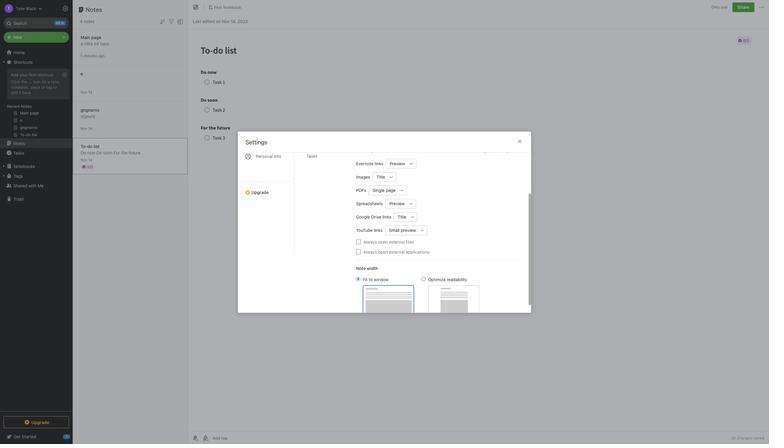 Task type: vqa. For each thing, say whether or not it's contained in the screenshot.


Task type: locate. For each thing, give the bounding box(es) containing it.
0 vertical spatial upgrade
[[252, 190, 269, 195]]

nov left the 14,
[[222, 19, 230, 24]]

0 horizontal spatial page
[[91, 35, 101, 40]]

upgrade for top upgrade popup button
[[252, 190, 269, 195]]

little
[[85, 41, 93, 46]]

width
[[367, 266, 378, 271]]

option group containing fit to window
[[356, 276, 480, 315]]

0 vertical spatial title
[[377, 174, 385, 180]]

my
[[481, 148, 487, 153]]

home link
[[0, 48, 73, 57]]

2 vertical spatial 14
[[88, 158, 92, 162]]

add a reminder image
[[192, 435, 199, 442]]

future
[[129, 150, 141, 155]]

1 vertical spatial 14
[[88, 126, 92, 131]]

1 nov 14 from the top
[[81, 90, 92, 94]]

1 vertical spatial page
[[386, 188, 396, 193]]

Choose default view option for Evernote links field
[[386, 159, 417, 168]]

to-do list do now do soon for the future
[[81, 144, 141, 155]]

0 vertical spatial external
[[389, 239, 405, 245]]

1 horizontal spatial the
[[121, 150, 128, 155]]

4 notes
[[80, 19, 95, 24]]

1 vertical spatial upgrade
[[31, 420, 49, 425]]

preview button down views on the top right
[[386, 159, 407, 168]]

a little bit here
[[81, 41, 109, 46]]

links left and
[[421, 148, 429, 153]]

external up always open external applications
[[389, 239, 405, 245]]

links right drive
[[383, 214, 392, 220]]

1 vertical spatial title
[[398, 214, 406, 220]]

0 horizontal spatial upgrade
[[31, 420, 49, 425]]

notes inside "note list" element
[[86, 6, 102, 13]]

0 vertical spatial open
[[378, 239, 388, 245]]

option group
[[356, 276, 480, 315]]

1 vertical spatial notes
[[21, 104, 32, 109]]

evernote links
[[356, 161, 384, 166]]

1 vertical spatial the
[[121, 150, 128, 155]]

to down note,
[[53, 85, 57, 90]]

0 vertical spatial upgrade button
[[238, 181, 294, 197]]

0 vertical spatial notes
[[86, 6, 102, 13]]

1 horizontal spatial on
[[216, 19, 221, 24]]

nov 14 down 'sfgnsfd'
[[81, 126, 92, 131]]

1 horizontal spatial do
[[96, 150, 102, 155]]

0 horizontal spatial upgrade button
[[4, 417, 69, 429]]

0 vertical spatial your
[[19, 72, 28, 77]]

fit to window
[[363, 277, 389, 282]]

0 vertical spatial on
[[216, 19, 221, 24]]

edited
[[202, 19, 215, 24]]

14 down 'sfgnsfd'
[[88, 126, 92, 131]]

on left the a
[[42, 79, 47, 84]]

preview down views on the top right
[[390, 161, 405, 166]]

nov up 0/3
[[81, 158, 87, 162]]

0 horizontal spatial on
[[42, 79, 47, 84]]

0 horizontal spatial do
[[81, 150, 86, 155]]

nov down e
[[81, 90, 87, 94]]

0 horizontal spatial your
[[19, 72, 28, 77]]

your left default
[[371, 148, 380, 153]]

5 minutes ago
[[81, 53, 105, 58]]

for
[[114, 150, 120, 155]]

notes link
[[0, 138, 72, 148]]

2 do from the left
[[96, 150, 102, 155]]

your
[[19, 72, 28, 77], [371, 148, 380, 153]]

1 vertical spatial your
[[371, 148, 380, 153]]

2 vertical spatial notes
[[13, 141, 25, 146]]

2 always from the top
[[364, 249, 377, 255]]

on inside note window element
[[216, 19, 221, 24]]

add
[[11, 90, 18, 95]]

preview up 'choose default view option for google drive links' field
[[390, 201, 405, 206]]

links
[[421, 148, 429, 153], [375, 161, 384, 166], [383, 214, 392, 220], [374, 228, 383, 233]]

page up bit
[[91, 35, 101, 40]]

0 vertical spatial preview button
[[386, 159, 407, 168]]

0 vertical spatial 14
[[88, 90, 92, 94]]

what
[[463, 148, 473, 153]]

title button up single
[[373, 172, 387, 182]]

open up always open external applications
[[378, 239, 388, 245]]

page right single
[[386, 188, 396, 193]]

0 vertical spatial to
[[53, 85, 57, 90]]

the inside tree
[[21, 79, 27, 84]]

spreadsheets
[[356, 201, 383, 206]]

share button
[[733, 2, 755, 12]]

title button
[[373, 172, 387, 182], [394, 212, 408, 222]]

0 horizontal spatial title button
[[373, 172, 387, 182]]

title inside 'choose default view option for google drive links' field
[[398, 214, 406, 220]]

1 horizontal spatial tasks
[[307, 153, 318, 159]]

to inside option group
[[369, 277, 373, 282]]

always for always open external files
[[364, 239, 377, 245]]

external
[[389, 239, 405, 245], [389, 249, 405, 255]]

do down to-
[[81, 150, 86, 155]]

do
[[81, 150, 86, 155], [96, 150, 102, 155]]

1 vertical spatial title button
[[394, 212, 408, 222]]

1 vertical spatial preview
[[390, 201, 405, 206]]

0 vertical spatial page
[[91, 35, 101, 40]]

preview
[[401, 228, 416, 233]]

shared with me
[[13, 183, 44, 188]]

0 horizontal spatial title
[[377, 174, 385, 180]]

new button
[[4, 32, 69, 43]]

tree
[[0, 48, 73, 411]]

0 vertical spatial title button
[[373, 172, 387, 182]]

page inside button
[[386, 188, 396, 193]]

tasks inside button
[[13, 150, 24, 156]]

e
[[81, 71, 83, 76]]

do down list
[[96, 150, 102, 155]]

3 14 from the top
[[88, 158, 92, 162]]

notes right the recent
[[21, 104, 32, 109]]

external for applications
[[389, 249, 405, 255]]

note,
[[51, 79, 60, 84]]

1 horizontal spatial upgrade button
[[238, 181, 294, 197]]

tasks
[[13, 150, 24, 156], [307, 153, 318, 159]]

0 horizontal spatial the
[[21, 79, 27, 84]]

tasks tab
[[302, 151, 347, 161]]

0 horizontal spatial tasks
[[13, 150, 24, 156]]

your inside tree
[[19, 72, 28, 77]]

fit
[[363, 277, 368, 282]]

3 nov 14 from the top
[[81, 158, 92, 162]]

2 vertical spatial nov 14
[[81, 158, 92, 162]]

1 vertical spatial preview button
[[386, 199, 407, 208]]

open for always open external files
[[378, 239, 388, 245]]

nov 14 up 0/3
[[81, 158, 92, 162]]

recent
[[7, 104, 20, 109]]

2 nov 14 from the top
[[81, 126, 92, 131]]

upgrade
[[252, 190, 269, 195], [31, 420, 49, 425]]

upgrade button
[[238, 181, 294, 197], [4, 417, 69, 429]]

first notebook
[[214, 5, 241, 10]]

to inside icon on a note, notebook, stack or tag to add it here.
[[53, 85, 57, 90]]

external down always open external files
[[389, 249, 405, 255]]

1 open from the top
[[378, 239, 388, 245]]

2 open from the top
[[378, 249, 388, 255]]

group containing add your first shortcut
[[0, 67, 72, 141]]

single
[[373, 188, 385, 193]]

close image
[[517, 138, 524, 145]]

google
[[356, 214, 370, 220]]

2 external from the top
[[389, 249, 405, 255]]

click
[[11, 79, 20, 84]]

options?
[[488, 148, 505, 153]]

your up click the ...
[[19, 72, 28, 77]]

title button down the choose default view option for spreadsheets field
[[394, 212, 408, 222]]

0 vertical spatial always
[[364, 239, 377, 245]]

settings image
[[62, 5, 69, 12]]

bit
[[94, 41, 99, 46]]

page inside "note list" element
[[91, 35, 101, 40]]

add
[[11, 72, 18, 77]]

the right for
[[121, 150, 128, 155]]

page for single page
[[386, 188, 396, 193]]

1 vertical spatial to
[[369, 277, 373, 282]]

on right "edited" at the left top of page
[[216, 19, 221, 24]]

preview button for evernote links
[[386, 159, 407, 168]]

settings
[[246, 139, 268, 146]]

expand note image
[[192, 4, 200, 11]]

it
[[19, 90, 21, 95]]

group inside tree
[[0, 67, 72, 141]]

Search text field
[[8, 18, 65, 28]]

soon
[[103, 150, 113, 155]]

0 vertical spatial preview
[[390, 161, 405, 166]]

1 horizontal spatial upgrade
[[252, 190, 269, 195]]

nov 14
[[81, 90, 92, 94], [81, 126, 92, 131], [81, 158, 92, 162]]

nov 14 up gngnsrns
[[81, 90, 92, 94]]

note window element
[[188, 0, 770, 445]]

new
[[412, 148, 420, 153]]

1 horizontal spatial title
[[398, 214, 406, 220]]

1 always from the top
[[364, 239, 377, 245]]

14 up 0/3
[[88, 158, 92, 162]]

tab list
[[238, 93, 294, 254]]

1 vertical spatial always
[[364, 249, 377, 255]]

expand notebooks image
[[2, 164, 6, 169]]

1 vertical spatial open
[[378, 249, 388, 255]]

main
[[81, 35, 90, 40]]

the inside to-do list do now do soon for the future
[[121, 150, 128, 155]]

1 horizontal spatial your
[[371, 148, 380, 153]]

14 up gngnsrns
[[88, 90, 92, 94]]

2023
[[238, 19, 248, 24]]

always right always open external applications 'option'
[[364, 249, 377, 255]]

tab list containing personal info
[[238, 93, 294, 254]]

None search field
[[8, 18, 65, 28]]

expand tags image
[[2, 174, 6, 178]]

preview inside the choose default view option for spreadsheets field
[[390, 201, 405, 206]]

click the ...
[[11, 79, 32, 84]]

group
[[0, 67, 72, 141]]

the left ...
[[21, 79, 27, 84]]

1 horizontal spatial page
[[386, 188, 396, 193]]

0 horizontal spatial to
[[53, 85, 57, 90]]

1 vertical spatial nov 14
[[81, 126, 92, 131]]

1 vertical spatial on
[[42, 79, 47, 84]]

preview button down single page field
[[386, 199, 407, 208]]

Always open external files checkbox
[[356, 240, 361, 244]]

notes up tasks button
[[13, 141, 25, 146]]

5
[[81, 53, 83, 58]]

to right fit
[[369, 277, 373, 282]]

shortcut
[[37, 72, 53, 77]]

0 vertical spatial the
[[21, 79, 27, 84]]

1 vertical spatial external
[[389, 249, 405, 255]]

open down always open external files
[[378, 249, 388, 255]]

external for files
[[389, 239, 405, 245]]

tags
[[14, 173, 23, 179]]

1 horizontal spatial to
[[369, 277, 373, 282]]

views
[[394, 148, 405, 153]]

trash
[[13, 197, 24, 202]]

title
[[377, 174, 385, 180], [398, 214, 406, 220]]

title button for images
[[373, 172, 387, 182]]

title up single
[[377, 174, 385, 180]]

1 external from the top
[[389, 239, 405, 245]]

always
[[364, 239, 377, 245], [364, 249, 377, 255]]

notes up notes
[[86, 6, 102, 13]]

notes
[[86, 6, 102, 13], [21, 104, 32, 109], [13, 141, 25, 146]]

title up small preview button
[[398, 214, 406, 220]]

always right the always open external files option
[[364, 239, 377, 245]]

1 vertical spatial upgrade button
[[4, 417, 69, 429]]

choose
[[356, 148, 370, 153]]

shared with me link
[[0, 181, 72, 191]]

14,
[[231, 19, 237, 24]]

links down drive
[[374, 228, 383, 233]]

1 horizontal spatial title button
[[394, 212, 408, 222]]

0 vertical spatial nov 14
[[81, 90, 92, 94]]

title inside choose default view option for images field
[[377, 174, 385, 180]]

title for images
[[377, 174, 385, 180]]

always for always open external applications
[[364, 249, 377, 255]]

preview inside field
[[390, 161, 405, 166]]

default
[[381, 148, 393, 153]]



Task type: describe. For each thing, give the bounding box(es) containing it.
files
[[406, 239, 414, 245]]

tasks inside tab
[[307, 153, 318, 159]]

Optimize readability radio
[[422, 277, 426, 281]]

Always open external applications checkbox
[[356, 250, 361, 254]]

optimize
[[428, 277, 446, 282]]

add your first shortcut
[[11, 72, 53, 77]]

notes
[[84, 19, 95, 24]]

always open external files
[[364, 239, 414, 245]]

links right evernote
[[375, 161, 384, 166]]

title for google drive links
[[398, 214, 406, 220]]

note list element
[[73, 0, 188, 445]]

home
[[13, 50, 25, 55]]

your for first
[[19, 72, 28, 77]]

note
[[356, 266, 366, 271]]

are
[[474, 148, 480, 153]]

changes
[[737, 436, 753, 441]]

add tag image
[[202, 435, 209, 442]]

your for default
[[371, 148, 380, 153]]

now
[[87, 150, 95, 155]]

saved
[[754, 436, 765, 441]]

notebooks
[[14, 164, 35, 169]]

preview button for spreadsheets
[[386, 199, 407, 208]]

shortcuts
[[14, 60, 33, 65]]

recent notes
[[7, 104, 32, 109]]

1 do from the left
[[81, 150, 86, 155]]

small preview
[[389, 228, 416, 233]]

Choose default view option for Spreadsheets field
[[386, 199, 416, 208]]

a
[[48, 79, 50, 84]]

shared
[[13, 183, 27, 188]]

tag
[[46, 85, 52, 90]]

upgrade for the leftmost upgrade popup button
[[31, 420, 49, 425]]

tasks button
[[0, 148, 72, 158]]

only you
[[712, 5, 728, 9]]

personal
[[256, 154, 273, 159]]

last edited on nov 14, 2023
[[193, 19, 248, 24]]

here.
[[22, 90, 32, 95]]

for
[[406, 148, 411, 153]]

trash link
[[0, 194, 72, 204]]

optimize readability
[[428, 277, 467, 282]]

personal info
[[256, 154, 281, 159]]

main page
[[81, 35, 101, 40]]

note width
[[356, 266, 378, 271]]

Choose default view option for YouTube links field
[[385, 225, 428, 235]]

images
[[356, 174, 370, 180]]

info
[[274, 154, 281, 159]]

nov inside note window element
[[222, 19, 230, 24]]

Choose default view option for Images field
[[373, 172, 397, 182]]

notebooks link
[[0, 162, 72, 171]]

first
[[214, 5, 222, 10]]

evernote
[[356, 161, 374, 166]]

tree containing home
[[0, 48, 73, 411]]

stack
[[30, 85, 40, 90]]

first notebook button
[[207, 3, 243, 12]]

always open external applications
[[364, 249, 430, 255]]

...
[[28, 79, 32, 84]]

single page button
[[369, 185, 397, 195]]

me
[[38, 183, 44, 188]]

open for always open external applications
[[378, 249, 388, 255]]

1 14 from the top
[[88, 90, 92, 94]]

shortcuts button
[[0, 57, 72, 67]]

on inside icon on a note, notebook, stack or tag to add it here.
[[42, 79, 47, 84]]

gngnsrns
[[81, 107, 99, 113]]

you
[[722, 5, 728, 9]]

share
[[738, 5, 750, 10]]

tags button
[[0, 171, 72, 181]]

preview for spreadsheets
[[390, 201, 405, 206]]

icon
[[33, 79, 41, 84]]

page for main page
[[91, 35, 101, 40]]

Choose default view option for PDFs field
[[369, 185, 407, 195]]

new
[[13, 35, 22, 40]]

notebook,
[[11, 85, 29, 90]]

small preview button
[[385, 225, 418, 235]]

Choose default view option for Google Drive links field
[[394, 212, 418, 222]]

Fit to window radio
[[356, 277, 361, 281]]

notebook
[[223, 5, 241, 10]]

last
[[193, 19, 201, 24]]

2 14 from the top
[[88, 126, 92, 131]]

what are my options?
[[463, 148, 505, 153]]

small
[[389, 228, 400, 233]]

Note Editor text field
[[188, 29, 770, 432]]

title button for google drive links
[[394, 212, 408, 222]]

all changes saved
[[732, 436, 765, 441]]

sfgnsfd
[[81, 114, 95, 119]]

applications
[[406, 249, 430, 255]]

or
[[41, 85, 45, 90]]

here
[[100, 41, 109, 46]]

do
[[87, 144, 92, 149]]

all
[[732, 436, 736, 441]]

minutes
[[84, 53, 97, 58]]

only
[[712, 5, 720, 9]]

and
[[430, 148, 437, 153]]

icon on a note, notebook, stack or tag to add it here.
[[11, 79, 60, 95]]

drive
[[371, 214, 382, 220]]

nov down 'sfgnsfd'
[[81, 126, 87, 131]]

list
[[94, 144, 100, 149]]

choose your default views for new links and attachments.
[[356, 148, 462, 153]]

google drive links
[[356, 214, 392, 220]]

preview for evernote links
[[390, 161, 405, 166]]

readability
[[447, 277, 467, 282]]

to-
[[81, 144, 87, 149]]

first
[[29, 72, 36, 77]]



